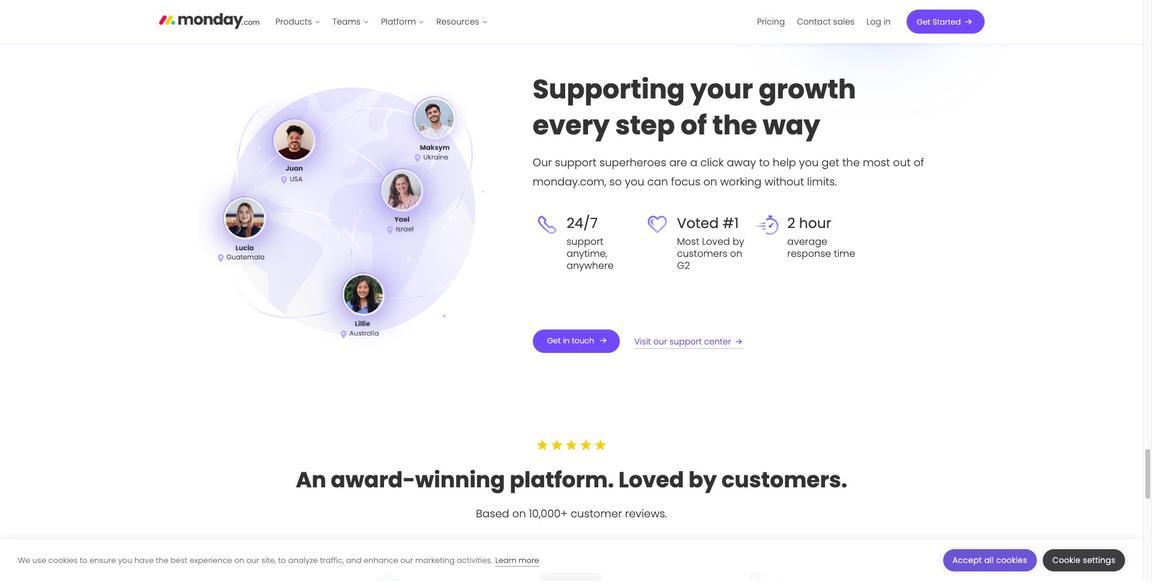 Task type: describe. For each thing, give the bounding box(es) containing it.
without
[[765, 174, 805, 189]]

contact sales button
[[791, 12, 861, 31]]

10,000+
[[529, 506, 568, 521]]

touch
[[572, 335, 595, 347]]

log in link
[[861, 12, 897, 31]]

away
[[727, 155, 757, 170]]

24/7 support anytime, anywhere
[[567, 213, 614, 273]]

2
[[788, 213, 796, 233]]

pricing
[[758, 16, 785, 28]]

visit our support center link
[[635, 334, 746, 349]]

time
[[834, 247, 856, 261]]

reviews.
[[625, 506, 667, 521]]

monday.com logo image
[[159, 8, 260, 33]]

dialog containing we use cookies to ensure you have the best experience on our site, to analyze traffic, and enhance our marketing activities.
[[0, 540, 1144, 581]]

support for 24/7
[[567, 235, 604, 249]]

settings
[[1084, 555, 1116, 566]]

0 horizontal spatial to
[[80, 555, 87, 566]]

center
[[705, 336, 732, 348]]

resources
[[437, 16, 480, 28]]

based on 10,000+ customer reviews.
[[476, 506, 667, 521]]

support globe image
[[197, 78, 497, 347]]

hour
[[800, 213, 832, 233]]

you inside dialog
[[118, 555, 132, 566]]

to inside our support superheroes are a click away to help you get the most out of monday.com, so you can focus on working without limits.
[[759, 155, 770, 170]]

main element
[[270, 0, 985, 43]]

and
[[346, 555, 362, 566]]

working
[[721, 174, 762, 189]]

superheroes
[[600, 155, 667, 170]]

click
[[701, 155, 724, 170]]

platform
[[381, 16, 416, 28]]

we
[[18, 555, 30, 566]]

customers
[[677, 247, 728, 261]]

telephone icon image
[[533, 216, 562, 235]]

use
[[32, 555, 46, 566]]

accept all cookies
[[953, 555, 1028, 566]]

can
[[648, 174, 669, 189]]

1 horizontal spatial to
[[278, 555, 286, 566]]

products link
[[270, 12, 327, 31]]

have
[[134, 555, 154, 566]]

based
[[476, 506, 510, 521]]

get started
[[917, 16, 961, 27]]

help
[[773, 155, 797, 170]]

contact
[[797, 16, 831, 28]]

every
[[533, 107, 610, 144]]

supporting your growth every step of the way
[[533, 71, 857, 144]]

1 vertical spatial you
[[625, 174, 645, 189]]

ensure
[[90, 555, 116, 566]]

visit our support center
[[635, 336, 732, 348]]

so
[[610, 174, 622, 189]]

support inside 'visit our support center' link
[[670, 336, 702, 348]]

on inside dialog
[[234, 555, 244, 566]]

average
[[788, 235, 828, 249]]

teams
[[333, 16, 361, 28]]

get for get started
[[917, 16, 931, 27]]

pricing link
[[752, 12, 791, 31]]

a
[[691, 155, 698, 170]]

voted #1 most loved by customers on g2
[[677, 213, 745, 273]]

24/7
[[567, 213, 598, 233]]

log in
[[867, 16, 891, 28]]

way
[[763, 107, 821, 144]]

accept all cookies button
[[944, 549, 1038, 572]]

your
[[691, 71, 754, 108]]

out
[[894, 155, 911, 170]]

1 vertical spatial by
[[689, 465, 717, 496]]

cookie
[[1053, 555, 1081, 566]]

traffic,
[[320, 555, 344, 566]]

1 horizontal spatial our
[[401, 555, 413, 566]]

contact sales
[[797, 16, 855, 28]]

accept
[[953, 555, 983, 566]]

growth
[[759, 71, 857, 108]]

1 vertical spatial loved
[[619, 465, 685, 496]]

enhance
[[364, 555, 398, 566]]

the inside supporting your growth every step of the way
[[713, 107, 758, 144]]



Task type: locate. For each thing, give the bounding box(es) containing it.
2 horizontal spatial to
[[759, 155, 770, 170]]

you
[[800, 155, 819, 170], [625, 174, 645, 189], [118, 555, 132, 566]]

1 horizontal spatial cookies
[[997, 555, 1028, 566]]

anywhere
[[567, 259, 614, 273]]

most
[[677, 235, 700, 249]]

you left get
[[800, 155, 819, 170]]

the inside our support superheroes are a click away to help you get the most out of monday.com, so you can focus on working without limits.
[[843, 155, 860, 170]]

supporting
[[533, 71, 685, 108]]

trustradius badge of best feature set 2022 image
[[362, 573, 414, 581]]

1 vertical spatial of
[[914, 155, 925, 170]]

5 full stars rating image
[[537, 440, 607, 452]]

support down 24/7
[[567, 235, 604, 249]]

you left have
[[118, 555, 132, 566]]

0 vertical spatial support
[[555, 155, 597, 170]]

our
[[533, 155, 552, 170]]

0 vertical spatial the
[[713, 107, 758, 144]]

0 horizontal spatial list
[[270, 0, 494, 43]]

1 horizontal spatial loved
[[703, 235, 731, 249]]

learn more link
[[496, 555, 540, 567]]

in right "log"
[[884, 16, 891, 28]]

response
[[788, 247, 832, 261]]

log
[[867, 16, 882, 28]]

0 vertical spatial get
[[917, 16, 931, 27]]

we use cookies to ensure you have the best experience on our site, to analyze traffic, and enhance our marketing activities. learn more
[[18, 555, 540, 566]]

our up trustradius badge of best feature set 2022 image
[[401, 555, 413, 566]]

the right get
[[843, 155, 860, 170]]

support up monday.com,
[[555, 155, 597, 170]]

you right so
[[625, 174, 645, 189]]

in left touch
[[563, 335, 570, 347]]

0 horizontal spatial of
[[681, 107, 707, 144]]

platform.
[[510, 465, 614, 496]]

get started button
[[907, 10, 985, 34]]

an award-winning platform. loved by customers.
[[296, 465, 848, 496]]

get in touch link
[[533, 330, 620, 353]]

in inside get in touch button
[[563, 335, 570, 347]]

0 horizontal spatial the
[[156, 555, 169, 566]]

cookies inside button
[[997, 555, 1028, 566]]

0 horizontal spatial you
[[118, 555, 132, 566]]

heart icon image
[[643, 216, 673, 235]]

1 horizontal spatial you
[[625, 174, 645, 189]]

of right the out
[[914, 155, 925, 170]]

0 horizontal spatial our
[[247, 555, 259, 566]]

customers.
[[722, 465, 848, 496]]

best
[[171, 555, 188, 566]]

cookies right use
[[48, 555, 78, 566]]

1 vertical spatial the
[[843, 155, 860, 170]]

in inside "log in" link
[[884, 16, 891, 28]]

analyze
[[288, 555, 318, 566]]

0 vertical spatial of
[[681, 107, 707, 144]]

most
[[863, 155, 891, 170]]

fast clock icon image
[[754, 216, 783, 235]]

winning
[[416, 465, 505, 496]]

get
[[822, 155, 840, 170]]

activities.
[[457, 555, 493, 566]]

1 vertical spatial get
[[547, 335, 561, 347]]

list
[[270, 0, 494, 43], [752, 0, 897, 43]]

1 horizontal spatial get
[[917, 16, 931, 27]]

support for our
[[555, 155, 597, 170]]

2 horizontal spatial you
[[800, 155, 819, 170]]

visit
[[635, 336, 652, 348]]

the left best
[[156, 555, 169, 566]]

sales
[[834, 16, 855, 28]]

g2
[[677, 259, 690, 273]]

1 horizontal spatial of
[[914, 155, 925, 170]]

2 vertical spatial you
[[118, 555, 132, 566]]

2 vertical spatial support
[[670, 336, 702, 348]]

support
[[555, 155, 597, 170], [567, 235, 604, 249], [670, 336, 702, 348]]

1 vertical spatial support
[[567, 235, 604, 249]]

loved down '#1'
[[703, 235, 731, 249]]

get left started at the right top
[[917, 16, 931, 27]]

by inside 'voted #1 most loved by customers on g2'
[[733, 235, 745, 249]]

cookies for use
[[48, 555, 78, 566]]

our support superheroes are a click away to help you get the most out of monday.com, so you can focus on working without limits.
[[533, 155, 925, 189]]

cookie settings button
[[1044, 549, 1126, 572]]

support inside our support superheroes are a click away to help you get the most out of monday.com, so you can focus on working without limits.
[[555, 155, 597, 170]]

1 list from the left
[[270, 0, 494, 43]]

0 horizontal spatial get
[[547, 335, 561, 347]]

cookie settings
[[1053, 555, 1116, 566]]

2 vertical spatial the
[[156, 555, 169, 566]]

platform link
[[375, 12, 431, 31]]

list containing pricing
[[752, 0, 897, 43]]

our left site,
[[247, 555, 259, 566]]

0 horizontal spatial loved
[[619, 465, 685, 496]]

1 horizontal spatial the
[[713, 107, 758, 144]]

0 horizontal spatial by
[[689, 465, 717, 496]]

loved
[[703, 235, 731, 249], [619, 465, 685, 496]]

to left ensure
[[80, 555, 87, 566]]

by
[[733, 235, 745, 249], [689, 465, 717, 496]]

get
[[917, 16, 931, 27], [547, 335, 561, 347]]

get inside main 'element'
[[917, 16, 931, 27]]

the up away
[[713, 107, 758, 144]]

1 vertical spatial in
[[563, 335, 570, 347]]

0 vertical spatial in
[[884, 16, 891, 28]]

0 horizontal spatial cookies
[[48, 555, 78, 566]]

on down '#1'
[[731, 247, 743, 261]]

capterra shortlist 2022 badge image
[[536, 573, 608, 581]]

to left 'help'
[[759, 155, 770, 170]]

monday.com,
[[533, 174, 607, 189]]

cookies right all
[[997, 555, 1028, 566]]

focus
[[671, 174, 701, 189]]

of
[[681, 107, 707, 144], [914, 155, 925, 170]]

marketing
[[416, 555, 455, 566]]

site,
[[261, 555, 276, 566]]

loved inside 'voted #1 most loved by customers on g2'
[[703, 235, 731, 249]]

in for get
[[563, 335, 570, 347]]

the inside dialog
[[156, 555, 169, 566]]

on right based
[[513, 506, 526, 521]]

loved up reviews.
[[619, 465, 685, 496]]

0 vertical spatial by
[[733, 235, 745, 249]]

get left touch
[[547, 335, 561, 347]]

support left center
[[670, 336, 702, 348]]

voted
[[677, 213, 719, 233]]

cookies
[[48, 555, 78, 566], [997, 555, 1028, 566]]

an
[[296, 465, 326, 496]]

in for log
[[884, 16, 891, 28]]

more
[[519, 555, 540, 566]]

1 horizontal spatial by
[[733, 235, 745, 249]]

of up a
[[681, 107, 707, 144]]

2 horizontal spatial the
[[843, 155, 860, 170]]

are
[[670, 155, 688, 170]]

dialog
[[0, 540, 1144, 581]]

to
[[759, 155, 770, 170], [80, 555, 87, 566], [278, 555, 286, 566]]

2 list from the left
[[752, 0, 897, 43]]

limits.
[[808, 174, 837, 189]]

started
[[933, 16, 961, 27]]

learn
[[496, 555, 517, 566]]

on
[[704, 174, 718, 189], [731, 247, 743, 261], [513, 506, 526, 521], [234, 555, 244, 566]]

get in touch
[[547, 335, 595, 347]]

on right the experience
[[234, 555, 244, 566]]

2 hour average response time
[[788, 213, 856, 261]]

to right site,
[[278, 555, 286, 566]]

step
[[616, 107, 675, 144]]

experience
[[190, 555, 232, 566]]

1 horizontal spatial in
[[884, 16, 891, 28]]

support inside 24/7 support anytime, anywhere
[[567, 235, 604, 249]]

get in touch button
[[533, 330, 620, 353]]

products
[[276, 16, 312, 28]]

teams link
[[327, 12, 375, 31]]

on inside our support superheroes are a click away to help you get the most out of monday.com, so you can focus on working without limits.
[[704, 174, 718, 189]]

of inside supporting your growth every step of the way
[[681, 107, 707, 144]]

on inside 'voted #1 most loved by customers on g2'
[[731, 247, 743, 261]]

1 horizontal spatial list
[[752, 0, 897, 43]]

of inside our support superheroes are a click away to help you get the most out of monday.com, so you can focus on working without limits.
[[914, 155, 925, 170]]

#1
[[723, 213, 739, 233]]

list containing products
[[270, 0, 494, 43]]

g2 leader winter 2022 badge image
[[729, 573, 783, 581]]

cookies for all
[[997, 555, 1028, 566]]

get for get in touch
[[547, 335, 561, 347]]

2 horizontal spatial our
[[654, 336, 668, 348]]

0 vertical spatial loved
[[703, 235, 731, 249]]

award-
[[331, 465, 416, 496]]

our right visit
[[654, 336, 668, 348]]

resources link
[[431, 12, 494, 31]]

on down click
[[704, 174, 718, 189]]

0 horizontal spatial in
[[563, 335, 570, 347]]

all
[[985, 555, 995, 566]]

in
[[884, 16, 891, 28], [563, 335, 570, 347]]

0 vertical spatial you
[[800, 155, 819, 170]]



Task type: vqa. For each thing, say whether or not it's contained in the screenshot.


